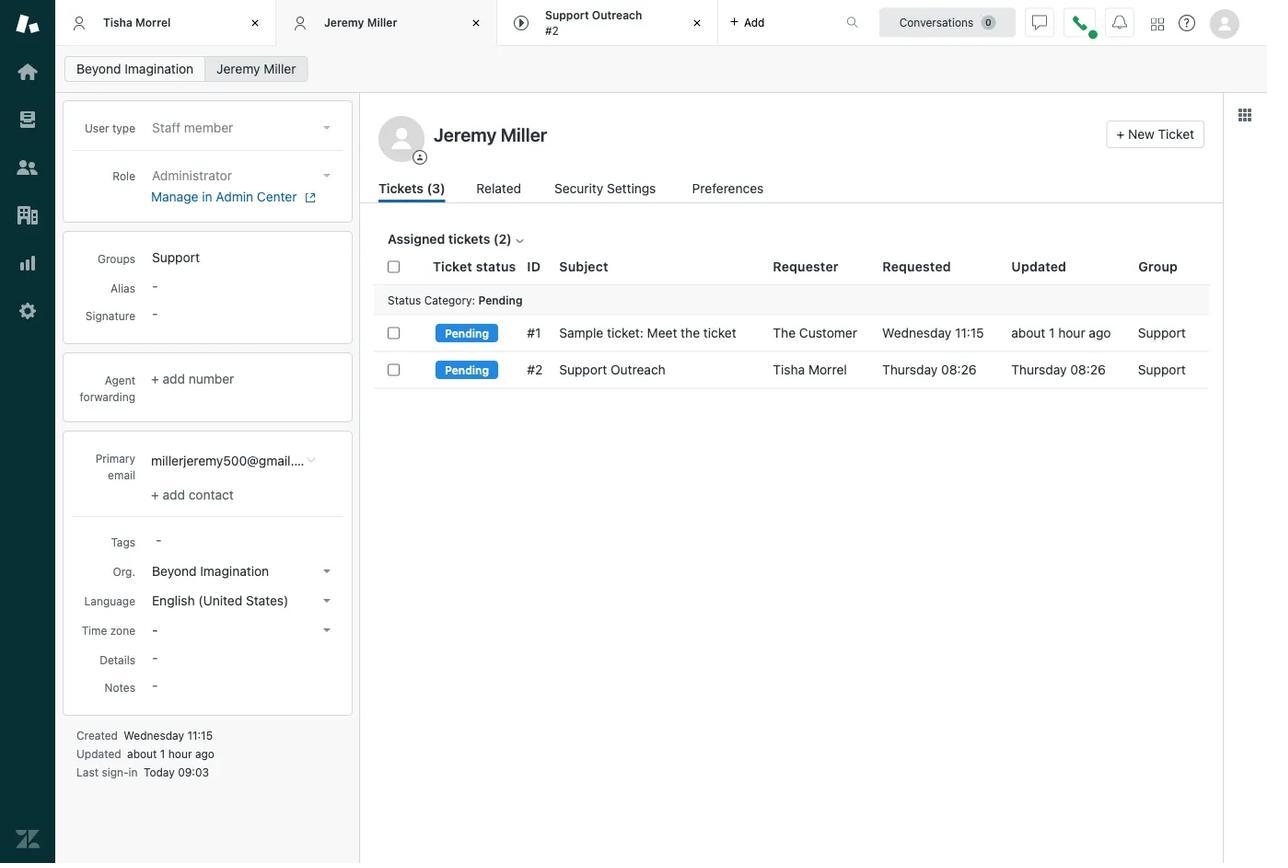 Task type: vqa. For each thing, say whether or not it's contained in the screenshot.
Tisha Morrel inside the 'tab'
yes



Task type: locate. For each thing, give the bounding box(es) containing it.
0 horizontal spatial beyond
[[76, 61, 121, 76]]

in down 'administrator' on the top of page
[[202, 189, 212, 204]]

requested
[[883, 259, 951, 274]]

1 horizontal spatial tisha morrel
[[773, 362, 847, 378]]

arrow down image inside beyond imagination button
[[323, 570, 331, 574]]

beyond up english
[[152, 564, 197, 579]]

details
[[100, 654, 135, 667]]

add for add number
[[163, 372, 185, 387]]

1 vertical spatial beyond imagination
[[152, 564, 269, 579]]

:
[[472, 294, 475, 307]]

tab containing support outreach
[[497, 0, 718, 46]]

updated down created
[[76, 748, 121, 761]]

0 horizontal spatial ago
[[195, 748, 215, 761]]

beyond inside secondary "element"
[[76, 61, 121, 76]]

1 horizontal spatial jeremy miller
[[324, 16, 397, 29]]

2 vertical spatial +
[[151, 488, 159, 503]]

about
[[1012, 326, 1046, 341], [127, 748, 157, 761]]

thursday 08:26 down wednesday 11:15
[[882, 362, 977, 378]]

tisha
[[103, 16, 133, 29], [773, 362, 805, 378]]

tisha up beyond imagination link
[[103, 16, 133, 29]]

0 vertical spatial add
[[744, 16, 765, 29]]

ticket down 'assigned tickets (2)'
[[433, 259, 472, 274]]

pending
[[478, 294, 523, 307], [445, 327, 489, 340], [445, 364, 489, 377]]

grid
[[360, 249, 1223, 864]]

preferences
[[692, 181, 764, 196]]

0 vertical spatial pending
[[478, 294, 523, 307]]

1 vertical spatial hour
[[168, 748, 192, 761]]

1 vertical spatial morrel
[[809, 362, 847, 378]]

security settings
[[554, 181, 656, 196]]

jeremy miller inside jeremy miller link
[[217, 61, 296, 76]]

imagination up 'english (united states)' button
[[200, 564, 269, 579]]

1 vertical spatial in
[[129, 766, 138, 779]]

1 horizontal spatial thursday 08:26
[[1012, 362, 1106, 378]]

1 vertical spatial add
[[163, 372, 185, 387]]

0 horizontal spatial tisha morrel
[[103, 16, 171, 29]]

0 vertical spatial beyond
[[76, 61, 121, 76]]

0 vertical spatial jeremy miller
[[324, 16, 397, 29]]

11:15 left about 1 hour ago
[[955, 326, 984, 341]]

#1
[[527, 326, 541, 341]]

1 vertical spatial miller
[[264, 61, 296, 76]]

staff
[[152, 120, 181, 135]]

outreach inside the support outreach #2
[[592, 9, 642, 22]]

0 vertical spatial ticket
[[1158, 127, 1195, 142]]

arrow down image inside staff member button
[[323, 126, 331, 130]]

millerjeremy500@gmail.com
[[151, 454, 320, 469]]

0 vertical spatial outreach
[[592, 9, 642, 22]]

1 horizontal spatial jeremy
[[324, 16, 364, 29]]

0 vertical spatial tisha
[[103, 16, 133, 29]]

0 horizontal spatial 08:26
[[941, 362, 977, 378]]

ago
[[1089, 326, 1111, 341], [195, 748, 215, 761]]

1 vertical spatial #2
[[527, 362, 543, 378]]

ticket
[[704, 326, 737, 341]]

hour inside grid
[[1059, 326, 1086, 341]]

0 vertical spatial #2
[[545, 24, 559, 37]]

updated inside the created wednesday 11:15 updated about 1 hour ago last sign-in today 09:03
[[76, 748, 121, 761]]

0 horizontal spatial miller
[[264, 61, 296, 76]]

0 horizontal spatial in
[[129, 766, 138, 779]]

beyond imagination inside secondary "element"
[[76, 61, 194, 76]]

3 arrow down image from the top
[[323, 570, 331, 574]]

+ for + new ticket
[[1117, 127, 1125, 142]]

ticket status
[[433, 259, 516, 274]]

0 horizontal spatial #2
[[527, 362, 543, 378]]

1 horizontal spatial thursday
[[1012, 362, 1067, 378]]

#2 inside grid
[[527, 362, 543, 378]]

outreach down sample ticket: meet the ticket "link"
[[611, 362, 666, 378]]

in left today
[[129, 766, 138, 779]]

1 horizontal spatial ago
[[1089, 326, 1111, 341]]

Select All Tickets checkbox
[[388, 261, 400, 273]]

support
[[545, 9, 589, 22], [152, 250, 200, 265], [1138, 326, 1186, 341], [559, 362, 607, 378], [1138, 362, 1186, 378]]

add left number on the top
[[163, 372, 185, 387]]

0 horizontal spatial ticket
[[433, 259, 472, 274]]

1 vertical spatial jeremy
[[217, 61, 260, 76]]

1 horizontal spatial hour
[[1059, 326, 1086, 341]]

1 vertical spatial 1
[[160, 748, 165, 761]]

0 horizontal spatial 11:15
[[187, 729, 213, 742]]

0 vertical spatial hour
[[1059, 326, 1086, 341]]

tab
[[497, 0, 718, 46]]

(united
[[198, 594, 242, 609]]

close image for tisha morrel
[[246, 14, 264, 32]]

grid containing ticket status
[[360, 249, 1223, 864]]

hour
[[1059, 326, 1086, 341], [168, 748, 192, 761]]

1 vertical spatial tisha morrel
[[773, 362, 847, 378]]

main element
[[0, 0, 55, 864]]

tags
[[111, 536, 135, 549]]

close image inside tisha morrel tab
[[246, 14, 264, 32]]

0 horizontal spatial close image
[[246, 14, 264, 32]]

0 vertical spatial jeremy
[[324, 16, 364, 29]]

miller inside secondary "element"
[[264, 61, 296, 76]]

1 horizontal spatial close image
[[467, 14, 485, 32]]

customer
[[799, 326, 857, 341]]

ticket
[[1158, 127, 1195, 142], [433, 259, 472, 274]]

1 horizontal spatial wednesday
[[882, 326, 952, 341]]

beyond imagination up the english (united states)
[[152, 564, 269, 579]]

0 horizontal spatial imagination
[[125, 61, 194, 76]]

1 inside grid
[[1049, 326, 1055, 341]]

1 vertical spatial jeremy miller
[[217, 61, 296, 76]]

status category : pending
[[388, 294, 523, 307]]

0 vertical spatial wednesday
[[882, 326, 952, 341]]

1 vertical spatial beyond
[[152, 564, 197, 579]]

1 vertical spatial wednesday
[[124, 729, 184, 742]]

2 08:26 from the left
[[1071, 362, 1106, 378]]

manage in admin center
[[151, 189, 297, 204]]

get started image
[[16, 60, 40, 84]]

beyond inside button
[[152, 564, 197, 579]]

-
[[152, 623, 158, 638]]

0 vertical spatial miller
[[367, 16, 397, 29]]

arrow down image
[[323, 126, 331, 130], [323, 174, 331, 178], [323, 570, 331, 574], [323, 600, 331, 603]]

tickets
[[448, 232, 490, 247]]

english
[[152, 594, 195, 609]]

agent
[[105, 374, 135, 387]]

arrow down image for beyond imagination
[[323, 570, 331, 574]]

add left contact
[[163, 488, 185, 503]]

2 arrow down image from the top
[[323, 174, 331, 178]]

1 close image from the left
[[246, 14, 264, 32]]

1
[[1049, 326, 1055, 341], [160, 748, 165, 761]]

beyond
[[76, 61, 121, 76], [152, 564, 197, 579]]

primary email
[[95, 452, 135, 482]]

11:15
[[955, 326, 984, 341], [187, 729, 213, 742]]

updated
[[1012, 259, 1067, 274], [76, 748, 121, 761]]

tickets (3) link
[[379, 179, 446, 203]]

1 vertical spatial +
[[151, 372, 159, 387]]

conversations button
[[880, 8, 1016, 37]]

tisha morrel inside tab
[[103, 16, 171, 29]]

morrel down customer
[[809, 362, 847, 378]]

arrow down image for administrator
[[323, 174, 331, 178]]

jeremy inside jeremy miller tab
[[324, 16, 364, 29]]

beyond up user at top
[[76, 61, 121, 76]]

miller
[[367, 16, 397, 29], [264, 61, 296, 76]]

ticket right new
[[1158, 127, 1195, 142]]

1 vertical spatial 11:15
[[187, 729, 213, 742]]

0 vertical spatial ago
[[1089, 326, 1111, 341]]

tisha inside tab
[[103, 16, 133, 29]]

08:26 down about 1 hour ago
[[1071, 362, 1106, 378]]

ago inside grid
[[1089, 326, 1111, 341]]

0 horizontal spatial wednesday
[[124, 729, 184, 742]]

outreach inside grid
[[611, 362, 666, 378]]

1 08:26 from the left
[[941, 362, 977, 378]]

1 horizontal spatial 11:15
[[955, 326, 984, 341]]

outreach for support outreach
[[611, 362, 666, 378]]

0 horizontal spatial about
[[127, 748, 157, 761]]

0 vertical spatial in
[[202, 189, 212, 204]]

1 horizontal spatial about
[[1012, 326, 1046, 341]]

wednesday up today
[[124, 729, 184, 742]]

None checkbox
[[388, 327, 400, 339]]

outreach up secondary "element"
[[592, 9, 642, 22]]

1 horizontal spatial in
[[202, 189, 212, 204]]

1 vertical spatial ago
[[195, 748, 215, 761]]

imagination inside button
[[200, 564, 269, 579]]

+ right agent
[[151, 372, 159, 387]]

08:26 down wednesday 11:15
[[941, 362, 977, 378]]

jeremy miller link
[[205, 56, 308, 82]]

id
[[527, 259, 541, 274]]

thursday
[[882, 362, 938, 378], [1012, 362, 1067, 378]]

add right close image
[[744, 16, 765, 29]]

1 horizontal spatial beyond
[[152, 564, 197, 579]]

- button
[[146, 618, 338, 644]]

close image
[[246, 14, 264, 32], [467, 14, 485, 32]]

1 horizontal spatial updated
[[1012, 259, 1067, 274]]

updated up about 1 hour ago
[[1012, 259, 1067, 274]]

0 vertical spatial tisha morrel
[[103, 16, 171, 29]]

imagination inside secondary "element"
[[125, 61, 194, 76]]

imagination down tisha morrel tab
[[125, 61, 194, 76]]

jeremy miller tab
[[276, 0, 497, 46]]

arrow down image inside 'english (united states)' button
[[323, 600, 331, 603]]

1 thursday 08:26 from the left
[[882, 362, 977, 378]]

0 horizontal spatial thursday
[[882, 362, 938, 378]]

0 horizontal spatial tisha
[[103, 16, 133, 29]]

1 vertical spatial tisha
[[773, 362, 805, 378]]

0 horizontal spatial hour
[[168, 748, 192, 761]]

thursday down wednesday 11:15
[[882, 362, 938, 378]]

close image inside jeremy miller tab
[[467, 14, 485, 32]]

0 horizontal spatial 1
[[160, 748, 165, 761]]

1 vertical spatial ticket
[[433, 259, 472, 274]]

11:15 up 09:03
[[187, 729, 213, 742]]

notifications image
[[1113, 15, 1127, 30]]

+ left contact
[[151, 488, 159, 503]]

signature
[[86, 309, 135, 322]]

0 vertical spatial about
[[1012, 326, 1046, 341]]

thursday 08:26 down about 1 hour ago
[[1012, 362, 1106, 378]]

11:15 inside grid
[[955, 326, 984, 341]]

1 horizontal spatial #2
[[545, 24, 559, 37]]

2 close image from the left
[[467, 14, 485, 32]]

0 horizontal spatial morrel
[[135, 16, 171, 29]]

status
[[476, 259, 516, 274]]

thursday down about 1 hour ago
[[1012, 362, 1067, 378]]

zendesk products image
[[1151, 18, 1164, 31]]

1 horizontal spatial miller
[[367, 16, 397, 29]]

1 arrow down image from the top
[[323, 126, 331, 130]]

imagination
[[125, 61, 194, 76], [200, 564, 269, 579]]

0 horizontal spatial jeremy miller
[[217, 61, 296, 76]]

+
[[1117, 127, 1125, 142], [151, 372, 159, 387], [151, 488, 159, 503]]

0 horizontal spatial jeremy
[[217, 61, 260, 76]]

org.
[[113, 566, 135, 578]]

1 vertical spatial outreach
[[611, 362, 666, 378]]

close image
[[688, 14, 706, 32]]

1 horizontal spatial 08:26
[[1071, 362, 1106, 378]]

0 vertical spatial 1
[[1049, 326, 1055, 341]]

alias
[[111, 282, 135, 295]]

1 vertical spatial imagination
[[200, 564, 269, 579]]

0 horizontal spatial thursday 08:26
[[882, 362, 977, 378]]

arrow down image
[[323, 629, 331, 633]]

1 vertical spatial updated
[[76, 748, 121, 761]]

1 horizontal spatial ticket
[[1158, 127, 1195, 142]]

0 vertical spatial imagination
[[125, 61, 194, 76]]

0 vertical spatial updated
[[1012, 259, 1067, 274]]

tisha morrel up beyond imagination link
[[103, 16, 171, 29]]

1 vertical spatial pending
[[445, 327, 489, 340]]

manage in admin center link
[[151, 189, 331, 205]]

related link
[[476, 179, 524, 203]]

1 horizontal spatial tisha
[[773, 362, 805, 378]]

conversations
[[900, 16, 974, 29]]

1 horizontal spatial morrel
[[809, 362, 847, 378]]

(2)
[[494, 232, 512, 247]]

1 horizontal spatial 1
[[1049, 326, 1055, 341]]

close image for jeremy miller
[[467, 14, 485, 32]]

arrow down image for staff member
[[323, 126, 331, 130]]

2 vertical spatial add
[[163, 488, 185, 503]]

1 horizontal spatial imagination
[[200, 564, 269, 579]]

get help image
[[1179, 15, 1196, 31]]

zone
[[110, 624, 135, 637]]

beyond imagination down tisha morrel tab
[[76, 61, 194, 76]]

beyond imagination
[[76, 61, 194, 76], [152, 564, 269, 579]]

morrel
[[135, 16, 171, 29], [809, 362, 847, 378]]

4 arrow down image from the top
[[323, 600, 331, 603]]

+ inside button
[[1117, 127, 1125, 142]]

2 vertical spatial pending
[[445, 364, 489, 377]]

tisha morrel down the customer
[[773, 362, 847, 378]]

arrow down image inside the administrator button
[[323, 174, 331, 178]]

0 vertical spatial morrel
[[135, 16, 171, 29]]

wednesday down 'requested'
[[882, 326, 952, 341]]

None checkbox
[[388, 364, 400, 376]]

0 horizontal spatial updated
[[76, 748, 121, 761]]

None text field
[[428, 121, 1099, 148]]

1 vertical spatial about
[[127, 748, 157, 761]]

+ left new
[[1117, 127, 1125, 142]]

0 vertical spatial +
[[1117, 127, 1125, 142]]

the
[[773, 326, 796, 341]]

jeremy inside jeremy miller link
[[217, 61, 260, 76]]

morrel up beyond imagination link
[[135, 16, 171, 29]]

staff member button
[[146, 115, 338, 141]]

wednesday
[[882, 326, 952, 341], [124, 729, 184, 742]]

add
[[744, 16, 765, 29], [163, 372, 185, 387], [163, 488, 185, 503]]

groups
[[98, 252, 135, 265]]

morrel inside grid
[[809, 362, 847, 378]]

about 1 hour ago
[[1012, 326, 1111, 341]]

ticket inside button
[[1158, 127, 1195, 142]]

jeremy miller inside jeremy miller tab
[[324, 16, 397, 29]]

0 vertical spatial beyond imagination
[[76, 61, 194, 76]]

tickets (3)
[[379, 181, 446, 196]]

0 vertical spatial 11:15
[[955, 326, 984, 341]]

secondary element
[[55, 51, 1267, 88]]

tisha down the
[[773, 362, 805, 378]]



Task type: describe. For each thing, give the bounding box(es) containing it.
about inside the created wednesday 11:15 updated about 1 hour ago last sign-in today 09:03
[[127, 748, 157, 761]]

(3)
[[427, 181, 446, 196]]

security
[[554, 181, 603, 196]]

+ new ticket button
[[1107, 121, 1205, 148]]

role
[[113, 169, 135, 182]]

+ for + add number
[[151, 372, 159, 387]]

support outreach #2
[[545, 9, 642, 37]]

assigned tickets (2)
[[388, 232, 512, 247]]

category
[[424, 294, 472, 307]]

english (united states) button
[[146, 589, 338, 614]]

beyond imagination link
[[64, 56, 206, 82]]

+ new ticket
[[1117, 127, 1195, 142]]

meet
[[647, 326, 677, 341]]

agent forwarding
[[80, 374, 135, 403]]

pending for #2
[[445, 364, 489, 377]]

the
[[681, 326, 700, 341]]

views image
[[16, 108, 40, 132]]

requester
[[773, 259, 839, 274]]

primary
[[95, 452, 135, 465]]

last
[[76, 766, 99, 779]]

1 inside the created wednesday 11:15 updated about 1 hour ago last sign-in today 09:03
[[160, 748, 165, 761]]

apps image
[[1238, 108, 1253, 123]]

today
[[144, 766, 175, 779]]

support outreach
[[559, 362, 666, 378]]

assigned
[[388, 232, 445, 247]]

language
[[84, 595, 135, 608]]

staff member
[[152, 120, 233, 135]]

updated inside grid
[[1012, 259, 1067, 274]]

status
[[388, 294, 421, 307]]

number
[[189, 372, 234, 387]]

wednesday inside the created wednesday 11:15 updated about 1 hour ago last sign-in today 09:03
[[124, 729, 184, 742]]

morrel inside tab
[[135, 16, 171, 29]]

sign-
[[102, 766, 129, 779]]

related
[[476, 181, 521, 196]]

administrator
[[152, 168, 232, 183]]

+ for + add contact
[[151, 488, 159, 503]]

+ add number
[[151, 372, 234, 387]]

user type
[[85, 122, 135, 134]]

admin image
[[16, 299, 40, 323]]

zendesk support image
[[16, 12, 40, 36]]

zendesk image
[[16, 828, 40, 852]]

beyond imagination button
[[146, 559, 338, 585]]

subject
[[559, 259, 608, 274]]

created wednesday 11:15 updated about 1 hour ago last sign-in today 09:03
[[76, 729, 215, 779]]

1 thursday from the left
[[882, 362, 938, 378]]

miller inside tab
[[367, 16, 397, 29]]

sample ticket: meet the ticket
[[559, 326, 737, 341]]

2 thursday 08:26 from the left
[[1012, 362, 1106, 378]]

sample
[[559, 326, 604, 341]]

security settings link
[[554, 179, 661, 203]]

beyond imagination inside button
[[152, 564, 269, 579]]

+ add contact
[[151, 488, 234, 503]]

notes
[[105, 682, 135, 694]]

customers image
[[16, 156, 40, 180]]

support inside the support outreach #2
[[545, 9, 589, 22]]

states)
[[246, 594, 289, 609]]

tickets
[[379, 181, 424, 196]]

time
[[82, 624, 107, 637]]

forwarding
[[80, 391, 135, 403]]

arrow down image for english (united states)
[[323, 600, 331, 603]]

user
[[85, 122, 109, 134]]

manage
[[151, 189, 198, 204]]

member
[[184, 120, 233, 135]]

tabs tab list
[[55, 0, 827, 46]]

ticket:
[[607, 326, 644, 341]]

organizations image
[[16, 204, 40, 228]]

contact
[[189, 488, 234, 503]]

add inside dropdown button
[[744, 16, 765, 29]]

group
[[1139, 259, 1178, 274]]

2 thursday from the left
[[1012, 362, 1067, 378]]

settings
[[607, 181, 656, 196]]

wednesday inside grid
[[882, 326, 952, 341]]

the customer
[[773, 326, 857, 341]]

pending for #1
[[445, 327, 489, 340]]

preferences link
[[692, 179, 767, 203]]

09:03
[[178, 766, 209, 779]]

time zone
[[82, 624, 135, 637]]

#2 inside the support outreach #2
[[545, 24, 559, 37]]

add button
[[718, 0, 776, 45]]

add for add contact
[[163, 488, 185, 503]]

created
[[76, 729, 118, 742]]

administrator button
[[146, 163, 338, 189]]

wednesday 11:15
[[882, 326, 984, 341]]

tisha morrel tab
[[55, 0, 276, 46]]

admin
[[216, 189, 253, 204]]

button displays agent's chat status as invisible. image
[[1033, 15, 1047, 30]]

- field
[[148, 531, 338, 551]]

center
[[257, 189, 297, 204]]

ticket inside grid
[[433, 259, 472, 274]]

ago inside the created wednesday 11:15 updated about 1 hour ago last sign-in today 09:03
[[195, 748, 215, 761]]

email
[[108, 469, 135, 482]]

11:15 inside the created wednesday 11:15 updated about 1 hour ago last sign-in today 09:03
[[187, 729, 213, 742]]

reporting image
[[16, 251, 40, 275]]

about inside grid
[[1012, 326, 1046, 341]]

outreach for support outreach #2
[[592, 9, 642, 22]]

new
[[1128, 127, 1155, 142]]

english (united states)
[[152, 594, 289, 609]]

hour inside the created wednesday 11:15 updated about 1 hour ago last sign-in today 09:03
[[168, 748, 192, 761]]

support outreach link
[[559, 362, 666, 379]]

sample ticket: meet the ticket link
[[559, 325, 737, 342]]

in inside the created wednesday 11:15 updated about 1 hour ago last sign-in today 09:03
[[129, 766, 138, 779]]

tisha inside grid
[[773, 362, 805, 378]]

type
[[112, 122, 135, 134]]



